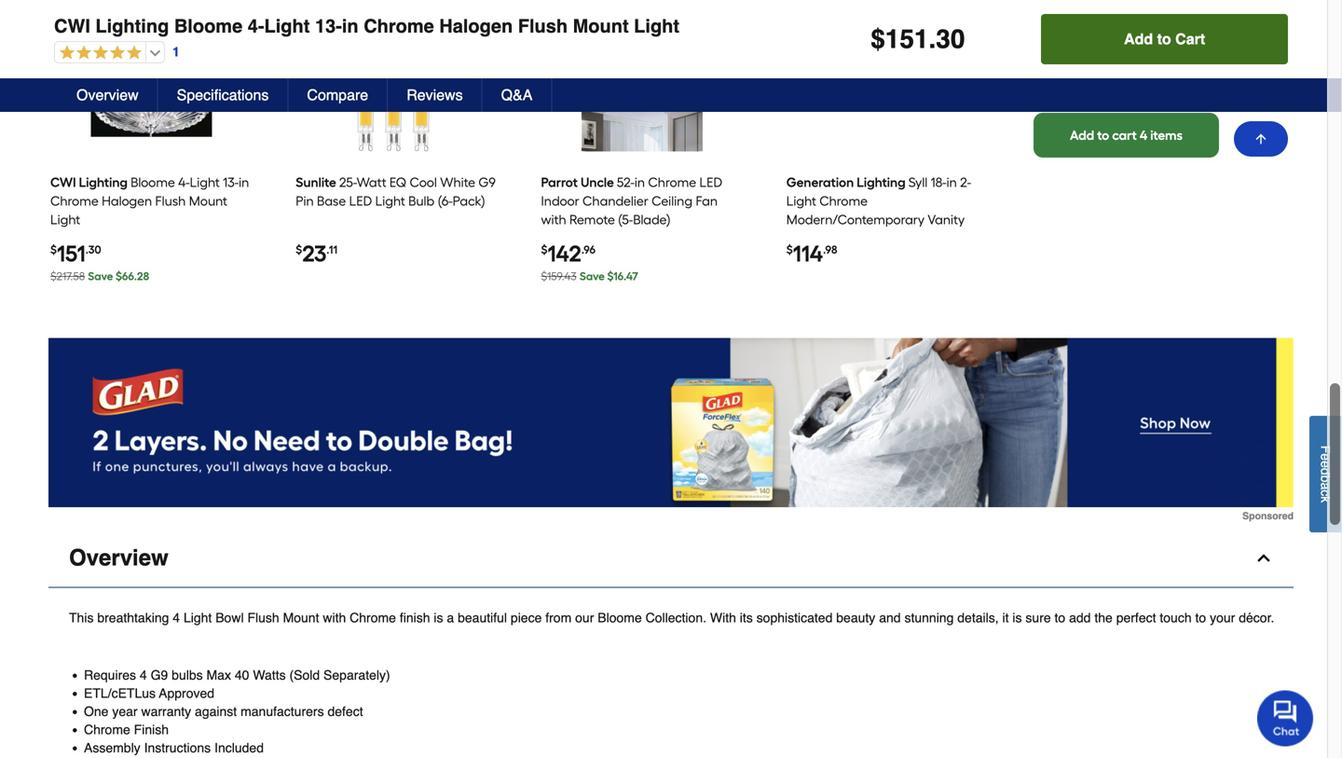 Task type: describe. For each thing, give the bounding box(es) containing it.
$217.58
[[50, 269, 85, 283]]

1 horizontal spatial 4
[[173, 610, 180, 625]]

generation
[[787, 174, 854, 190]]

items for add to cart 4 items
[[1151, 127, 1183, 143]]

finish
[[400, 610, 430, 625]]

142
[[548, 240, 582, 267]]

plus image
[[508, 68, 531, 91]]

2-
[[961, 174, 972, 190]]

syll
[[909, 174, 928, 190]]

1 e from the top
[[1319, 453, 1334, 461]]

sophisticated
[[757, 610, 833, 625]]

manufacturers
[[241, 704, 324, 719]]

4- inside "bloome 4-light 13-in chrome halogen flush mount light"
[[178, 174, 190, 190]]

$ 151 . 30
[[871, 24, 966, 54]]

reviews
[[407, 86, 463, 104]]

66.28
[[122, 269, 149, 283]]

2 is from the left
[[1013, 610, 1022, 625]]

151 for .30
[[57, 240, 86, 267]]

assembly
[[84, 741, 141, 755]]

40
[[235, 667, 249, 682]]

its
[[740, 610, 753, 625]]

g9 inside requires 4 g9 bulbs max 40 watts (sold separately) etl/cetlus approved one year warranty against manufacturers defect chrome finish assembly instructions included
[[151, 667, 168, 682]]

collection.
[[646, 610, 707, 625]]

fan
[[696, 193, 718, 209]]

chrome inside requires 4 g9 bulbs max 40 watts (sold separately) etl/cetlus approved one year warranty against manufacturers defect chrome finish assembly instructions included
[[84, 722, 130, 737]]

add
[[1070, 610, 1091, 625]]

cart
[[1113, 127, 1137, 143]]

lighting for generation lighting
[[857, 174, 906, 190]]

$ 151 .30
[[50, 240, 101, 267]]

compare button
[[289, 78, 388, 112]]

.96
[[582, 243, 596, 256]]

0 vertical spatial bloome
[[174, 15, 243, 37]]

2 vertical spatial bloome
[[598, 610, 642, 625]]

114
[[793, 240, 823, 267]]

cwi lighting bloome 4-light 13-in chrome halogen flush mount light image
[[91, 23, 212, 159]]

with inside 52-in chrome led indoor chandelier ceiling fan with remote (5-blade)
[[541, 211, 567, 227]]

your
[[1210, 610, 1236, 625]]

cool
[[410, 174, 437, 190]]

k
[[1319, 496, 1334, 503]]

cwi for cwi lighting
[[50, 174, 76, 190]]

year
[[112, 704, 138, 719]]

0 vertical spatial 4-
[[248, 15, 264, 37]]

ceiling
[[652, 193, 693, 209]]

bulbs
[[172, 667, 203, 682]]

with
[[710, 610, 737, 625]]

it
[[1003, 610, 1009, 625]]

b
[[1319, 475, 1334, 482]]

1 vertical spatial overview button
[[48, 529, 1294, 588]]

watts
[[253, 667, 286, 682]]

1 horizontal spatial flush
[[248, 610, 279, 625]]

generation lighting
[[787, 174, 906, 190]]

f
[[1319, 445, 1334, 453]]

chandelier
[[583, 193, 649, 209]]

add to cart 4 items link
[[1034, 113, 1220, 158]]

details,
[[958, 610, 999, 625]]

chat invite button image
[[1258, 690, 1315, 746]]

sunlite
[[296, 174, 336, 190]]

$ inside the $ 114 .98
[[787, 243, 793, 256]]

separately)
[[324, 667, 390, 682]]

.11
[[327, 243, 338, 256]]

add to cart
[[1125, 30, 1206, 48]]

perfect
[[1117, 610, 1157, 625]]

cwi lighting bloome 4-light 13-in chrome halogen flush mount light
[[54, 15, 680, 37]]

base
[[317, 193, 346, 209]]

sunlite 25-watt eq cool white g9 pin base led light bulb (6-pack) image
[[336, 23, 457, 159]]

$ 114 .98
[[787, 240, 838, 267]]

led inside 25-watt eq cool white g9 pin base led light bulb (6-pack)
[[349, 193, 372, 209]]

against
[[195, 704, 237, 719]]

2 horizontal spatial 4
[[1140, 127, 1148, 143]]

g9 inside 25-watt eq cool white g9 pin base led light bulb (6-pack)
[[479, 174, 496, 190]]

subtotal
[[1034, 38, 1084, 54]]

one
[[84, 704, 109, 719]]

1 vertical spatial overview
[[69, 545, 169, 570]]

our
[[575, 610, 594, 625]]

in inside 52-in chrome led indoor chandelier ceiling fan with remote (5-blade)
[[635, 174, 645, 190]]

finish
[[134, 722, 169, 737]]

requires
[[84, 667, 136, 682]]

compare
[[307, 86, 369, 104]]

vanity
[[928, 211, 965, 227]]

add to cart button
[[1042, 14, 1289, 64]]

bowl
[[216, 610, 244, 625]]

d
[[1319, 468, 1334, 475]]

watt
[[357, 174, 387, 190]]

(
[[1106, 38, 1110, 54]]

25-watt eq cool white g9 pin base led light bulb (6-pack)
[[296, 174, 496, 209]]

0 horizontal spatial with
[[323, 610, 346, 625]]

included
[[215, 741, 264, 755]]

halogen inside "bloome 4-light 13-in chrome halogen flush mount light"
[[102, 193, 152, 209]]

instructions
[[144, 741, 211, 755]]

piece
[[511, 610, 542, 625]]

mount inside "bloome 4-light 13-in chrome halogen flush mount light"
[[189, 193, 227, 209]]

add for add to cart
[[1125, 30, 1154, 48]]

4 inside requires 4 g9 bulbs max 40 watts (sold separately) etl/cetlus approved one year warranty against manufacturers defect chrome finish assembly instructions included
[[140, 667, 147, 682]]

23 list item
[[296, 16, 498, 293]]

q&a button
[[483, 78, 552, 112]]

chevron up image
[[1255, 549, 1274, 567]]

1 vertical spatial a
[[447, 610, 454, 625]]

.35
[[1119, 49, 1169, 94]]

bloome 4-light 13-in chrome halogen flush mount light
[[50, 174, 249, 227]]

touch
[[1160, 610, 1192, 625]]

$ inside the $ 151 .30
[[50, 243, 57, 256]]

specifications button
[[158, 78, 289, 112]]

5 stars image
[[55, 45, 142, 62]]

breathtaking
[[97, 610, 169, 625]]

30
[[936, 24, 966, 54]]

warranty
[[141, 704, 191, 719]]

parrot uncle
[[541, 174, 614, 190]]



Task type: vqa. For each thing, say whether or not it's contained in the screenshot.
FURNITURE
no



Task type: locate. For each thing, give the bounding box(es) containing it.
items for subtotal for ( ) items $ 432 .35
[[1124, 38, 1157, 54]]

in inside 'syll 18-in 2- light chrome modern/contemporary vanity light'
[[947, 174, 957, 190]]

0 horizontal spatial led
[[349, 193, 372, 209]]

this
[[69, 610, 94, 625]]

0 horizontal spatial save
[[88, 269, 113, 283]]

items right cart
[[1151, 127, 1183, 143]]

approved
[[159, 686, 215, 701]]

save
[[88, 269, 113, 283], [580, 269, 605, 283]]

1
[[173, 44, 180, 59]]

cwi
[[54, 15, 90, 37], [50, 174, 76, 190]]

reviews button
[[388, 78, 483, 112]]

chrome down generation lighting
[[820, 193, 868, 209]]

3 plus image from the left
[[999, 68, 1022, 91]]

$159.43
[[541, 269, 577, 283]]

1 vertical spatial 4
[[173, 610, 180, 625]]

0 vertical spatial items
[[1124, 38, 1157, 54]]

chrome
[[364, 15, 434, 37], [648, 174, 697, 190], [50, 193, 99, 209], [820, 193, 868, 209], [350, 610, 396, 625], [84, 722, 130, 737]]

add left cart
[[1070, 127, 1095, 143]]

c
[[1319, 490, 1334, 496]]

add to cart 4 items
[[1070, 127, 1183, 143]]

lighting inside 151 'list item'
[[79, 174, 128, 190]]

1 vertical spatial flush
[[155, 193, 186, 209]]

2 e from the top
[[1319, 461, 1334, 468]]

0 horizontal spatial mount
[[189, 193, 227, 209]]

save inside 142 list item
[[580, 269, 605, 283]]

2 plus image from the left
[[754, 68, 776, 91]]

lighting up the 5 stars image
[[96, 15, 169, 37]]

in left 2- on the top
[[947, 174, 957, 190]]

pin
[[296, 193, 314, 209]]

4 up etl/cetlus
[[140, 667, 147, 682]]

142 list item
[[541, 16, 743, 293]]

151 up $217.58
[[57, 240, 86, 267]]

a up k
[[1319, 482, 1334, 490]]

23
[[302, 240, 327, 267]]

plus image for 142
[[754, 68, 776, 91]]

beautiful
[[458, 610, 507, 625]]

overview up breathtaking
[[69, 545, 169, 570]]

.98
[[823, 243, 838, 256]]

to
[[1158, 30, 1172, 48], [1098, 127, 1110, 143], [1055, 610, 1066, 625], [1196, 610, 1207, 625]]

in
[[342, 15, 359, 37], [239, 174, 249, 190], [635, 174, 645, 190], [947, 174, 957, 190]]

2 save from the left
[[580, 269, 605, 283]]

1 horizontal spatial a
[[1319, 482, 1334, 490]]

arrow up image
[[1254, 131, 1269, 146]]

décor.
[[1239, 610, 1275, 625]]

in left the 'sunlite'
[[239, 174, 249, 190]]

0 vertical spatial overview button
[[58, 78, 158, 112]]

1 vertical spatial cwi
[[50, 174, 76, 190]]

chrome inside 'syll 18-in 2- light chrome modern/contemporary vanity light'
[[820, 193, 868, 209]]

cwi up the 5 stars image
[[54, 15, 90, 37]]

13- left the 'sunlite'
[[223, 174, 239, 190]]

0 horizontal spatial flush
[[155, 193, 186, 209]]

$159.43 save $ 16.47
[[541, 269, 638, 283]]

13- inside "bloome 4-light 13-in chrome halogen flush mount light"
[[223, 174, 239, 190]]

0 horizontal spatial g9
[[151, 667, 168, 682]]

cwi up the $ 151 .30
[[50, 174, 76, 190]]

bloome inside "bloome 4-light 13-in chrome halogen flush mount light"
[[131, 174, 175, 190]]

cart
[[1176, 30, 1206, 48]]

e
[[1319, 453, 1334, 461], [1319, 461, 1334, 468]]

requires 4 g9 bulbs max 40 watts (sold separately) etl/cetlus approved one year warranty against manufacturers defect chrome finish assembly instructions included
[[84, 667, 390, 755]]

remote
[[570, 211, 615, 227]]

g9 up pack)
[[479, 174, 496, 190]]

add inside button
[[1125, 30, 1154, 48]]

cwi lighting
[[50, 174, 128, 190]]

led inside 52-in chrome led indoor chandelier ceiling fan with remote (5-blade)
[[700, 174, 723, 190]]

1 horizontal spatial 151
[[886, 24, 929, 54]]

cwi for cwi lighting bloome 4-light 13-in chrome halogen flush mount light
[[54, 15, 90, 37]]

add right )
[[1125, 30, 1154, 48]]

$ 23 .11
[[296, 240, 338, 267]]

1 vertical spatial 4-
[[178, 174, 190, 190]]

led down watt
[[349, 193, 372, 209]]

to inside add to cart 4 items link
[[1098, 127, 1110, 143]]

151 list item
[[50, 16, 252, 293]]

save inside 151 'list item'
[[88, 269, 113, 283]]

add for add to cart 4 items
[[1070, 127, 1095, 143]]

1 vertical spatial with
[[323, 610, 346, 625]]

sure
[[1026, 610, 1052, 625]]

bloome right our
[[598, 610, 642, 625]]

0 vertical spatial 4
[[1140, 127, 1148, 143]]

0 horizontal spatial 4
[[140, 667, 147, 682]]

2 horizontal spatial flush
[[518, 15, 568, 37]]

items inside add to cart 4 items link
[[1151, 127, 1183, 143]]

1 horizontal spatial plus image
[[754, 68, 776, 91]]

chrome inside 52-in chrome led indoor chandelier ceiling fan with remote (5-blade)
[[648, 174, 697, 190]]

e up d
[[1319, 453, 1334, 461]]

parrot uncle 52-in chrome led indoor chandelier ceiling fan with remote (5-blade) image
[[582, 23, 703, 159]]

is right finish
[[434, 610, 443, 625]]

0 vertical spatial overview
[[76, 86, 139, 104]]

$ inside subtotal for ( ) items $ 432 .35
[[1034, 49, 1056, 94]]

4 right cart
[[1140, 127, 1148, 143]]

52-in chrome led indoor chandelier ceiling fan with remote (5-blade)
[[541, 174, 723, 227]]

4
[[1140, 127, 1148, 143], [173, 610, 180, 625], [140, 667, 147, 682]]

specifications
[[177, 86, 269, 104]]

1 vertical spatial mount
[[189, 193, 227, 209]]

$ inside $ 142 .96
[[541, 243, 548, 256]]

to inside 'add to cart' button
[[1158, 30, 1172, 48]]

18-
[[931, 174, 947, 190]]

1 horizontal spatial g9
[[479, 174, 496, 190]]

bloome right cwi lighting
[[131, 174, 175, 190]]

52-
[[617, 174, 635, 190]]

chrome up reviews
[[364, 15, 434, 37]]

1 plus image from the left
[[263, 68, 285, 91]]

13-
[[315, 15, 342, 37], [223, 174, 239, 190]]

eq
[[390, 174, 407, 190]]

a left beautiful
[[447, 610, 454, 625]]

2 vertical spatial 4
[[140, 667, 147, 682]]

0 vertical spatial with
[[541, 211, 567, 227]]

chrome down cwi lighting
[[50, 193, 99, 209]]

bloome up 1
[[174, 15, 243, 37]]

beauty
[[837, 610, 876, 625]]

0 vertical spatial flush
[[518, 15, 568, 37]]

blade)
[[633, 211, 671, 227]]

0 vertical spatial add
[[1125, 30, 1154, 48]]

chrome inside "bloome 4-light 13-in chrome halogen flush mount light"
[[50, 193, 99, 209]]

plus image for 151
[[263, 68, 285, 91]]

4 right breathtaking
[[173, 610, 180, 625]]

0 horizontal spatial 4-
[[178, 174, 190, 190]]

(sold
[[290, 667, 320, 682]]

chrome up ceiling
[[648, 174, 697, 190]]

flush
[[518, 15, 568, 37], [155, 193, 186, 209], [248, 610, 279, 625]]

led up the 'fan'
[[700, 174, 723, 190]]

1 horizontal spatial with
[[541, 211, 567, 227]]

1 horizontal spatial 13-
[[315, 15, 342, 37]]

0 horizontal spatial plus image
[[263, 68, 285, 91]]

flush inside "bloome 4-light 13-in chrome halogen flush mount light"
[[155, 193, 186, 209]]

overview down the 5 stars image
[[76, 86, 139, 104]]

lighting for cwi lighting
[[79, 174, 128, 190]]

$ inside $ 23 .11
[[296, 243, 302, 256]]

overview button down the 5 stars image
[[58, 78, 158, 112]]

151 left 30
[[886, 24, 929, 54]]

1 vertical spatial halogen
[[102, 193, 152, 209]]

advertisement region
[[48, 338, 1294, 522]]

1 horizontal spatial halogen
[[439, 15, 513, 37]]

e up b
[[1319, 461, 1334, 468]]

q&a
[[501, 86, 533, 104]]

)
[[1117, 38, 1121, 54]]

2 vertical spatial flush
[[248, 610, 279, 625]]

1 vertical spatial led
[[349, 193, 372, 209]]

.
[[929, 24, 936, 54]]

1 horizontal spatial save
[[580, 269, 605, 283]]

halogen up plus image
[[439, 15, 513, 37]]

0 horizontal spatial a
[[447, 610, 454, 625]]

with down the indoor
[[541, 211, 567, 227]]

0 horizontal spatial add
[[1070, 127, 1095, 143]]

plus image
[[263, 68, 285, 91], [754, 68, 776, 91], [999, 68, 1022, 91]]

lighting
[[96, 15, 169, 37], [79, 174, 128, 190], [857, 174, 906, 190]]

1 horizontal spatial add
[[1125, 30, 1154, 48]]

2 horizontal spatial mount
[[573, 15, 629, 37]]

1 vertical spatial g9
[[151, 667, 168, 682]]

151 inside 'list item'
[[57, 240, 86, 267]]

151 for .
[[886, 24, 929, 54]]

white
[[440, 174, 476, 190]]

1 vertical spatial bloome
[[131, 174, 175, 190]]

1 save from the left
[[88, 269, 113, 283]]

0 vertical spatial a
[[1319, 482, 1334, 490]]

in inside "bloome 4-light 13-in chrome halogen flush mount light"
[[239, 174, 249, 190]]

114 list item
[[787, 16, 989, 293]]

chrome left finish
[[350, 610, 396, 625]]

overview button up this breathtaking 4 light bowl flush mount with chrome finish is a beautiful piece from our bloome collection. with its sophisticated beauty and stunning details, it is sure to add the perfect touch to your décor.
[[48, 529, 1294, 588]]

items right )
[[1124, 38, 1157, 54]]

save for 142
[[580, 269, 605, 283]]

2 horizontal spatial plus image
[[999, 68, 1022, 91]]

lighting inside the 114 list item
[[857, 174, 906, 190]]

1 vertical spatial 151
[[57, 240, 86, 267]]

1 vertical spatial items
[[1151, 127, 1183, 143]]

g9 left bulbs on the left bottom of the page
[[151, 667, 168, 682]]

a inside f e e d b a c k button
[[1319, 482, 1334, 490]]

light
[[264, 15, 310, 37], [634, 15, 680, 37], [190, 174, 220, 190], [375, 193, 405, 209], [787, 193, 817, 209], [50, 211, 80, 227], [787, 230, 817, 246], [184, 610, 212, 625]]

1 vertical spatial add
[[1070, 127, 1095, 143]]

16.47
[[614, 269, 638, 283]]

bloome
[[174, 15, 243, 37], [131, 174, 175, 190], [598, 610, 642, 625]]

halogen
[[439, 15, 513, 37], [102, 193, 152, 209]]

in up compare
[[342, 15, 359, 37]]

light inside 25-watt eq cool white g9 pin base led light bulb (6-pack)
[[375, 193, 405, 209]]

0 vertical spatial cwi
[[54, 15, 90, 37]]

0 vertical spatial mount
[[573, 15, 629, 37]]

1 horizontal spatial led
[[700, 174, 723, 190]]

mount
[[573, 15, 629, 37], [189, 193, 227, 209], [283, 610, 319, 625]]

with up separately)
[[323, 610, 346, 625]]

the
[[1095, 610, 1113, 625]]

0 vertical spatial 151
[[886, 24, 929, 54]]

parrot
[[541, 174, 578, 190]]

0 vertical spatial 13-
[[315, 15, 342, 37]]

0 horizontal spatial 13-
[[223, 174, 239, 190]]

items inside subtotal for ( ) items $ 432 .35
[[1124, 38, 1157, 54]]

for
[[1087, 38, 1103, 54]]

is right it
[[1013, 610, 1022, 625]]

stunning
[[905, 610, 954, 625]]

f e e d b a c k
[[1319, 445, 1334, 503]]

lighting up .30
[[79, 174, 128, 190]]

1 is from the left
[[434, 610, 443, 625]]

lighting left syll in the top of the page
[[857, 174, 906, 190]]

432
[[1056, 49, 1119, 94]]

13- up compare
[[315, 15, 342, 37]]

save down .96 on the left top of the page
[[580, 269, 605, 283]]

0 vertical spatial halogen
[[439, 15, 513, 37]]

$217.58 save $ 66.28
[[50, 269, 149, 283]]

chrome up assembly at bottom left
[[84, 722, 130, 737]]

halogen down cwi lighting
[[102, 193, 152, 209]]

cwi inside 151 'list item'
[[50, 174, 76, 190]]

0 vertical spatial led
[[700, 174, 723, 190]]

lighting for cwi lighting bloome 4-light 13-in chrome halogen flush mount light
[[96, 15, 169, 37]]

save down .30
[[88, 269, 113, 283]]

0 horizontal spatial halogen
[[102, 193, 152, 209]]

overview button
[[58, 78, 158, 112], [48, 529, 1294, 588]]

g9
[[479, 174, 496, 190], [151, 667, 168, 682]]

save for 151
[[88, 269, 113, 283]]

1 vertical spatial 13-
[[223, 174, 239, 190]]

.30
[[86, 243, 101, 256]]

in up chandelier
[[635, 174, 645, 190]]

0 vertical spatial g9
[[479, 174, 496, 190]]

0 horizontal spatial 151
[[57, 240, 86, 267]]

2 vertical spatial mount
[[283, 610, 319, 625]]

1 horizontal spatial mount
[[283, 610, 319, 625]]

max
[[207, 667, 231, 682]]

0 horizontal spatial is
[[434, 610, 443, 625]]

etl/cetlus
[[84, 686, 156, 701]]

indoor
[[541, 193, 580, 209]]

$ 142 .96
[[541, 240, 596, 267]]

1 horizontal spatial 4-
[[248, 15, 264, 37]]

25-
[[339, 174, 357, 190]]

generation lighting syll 18-in 2-light chrome modern/contemporary vanity light image
[[827, 23, 948, 159]]

1 horizontal spatial is
[[1013, 610, 1022, 625]]



